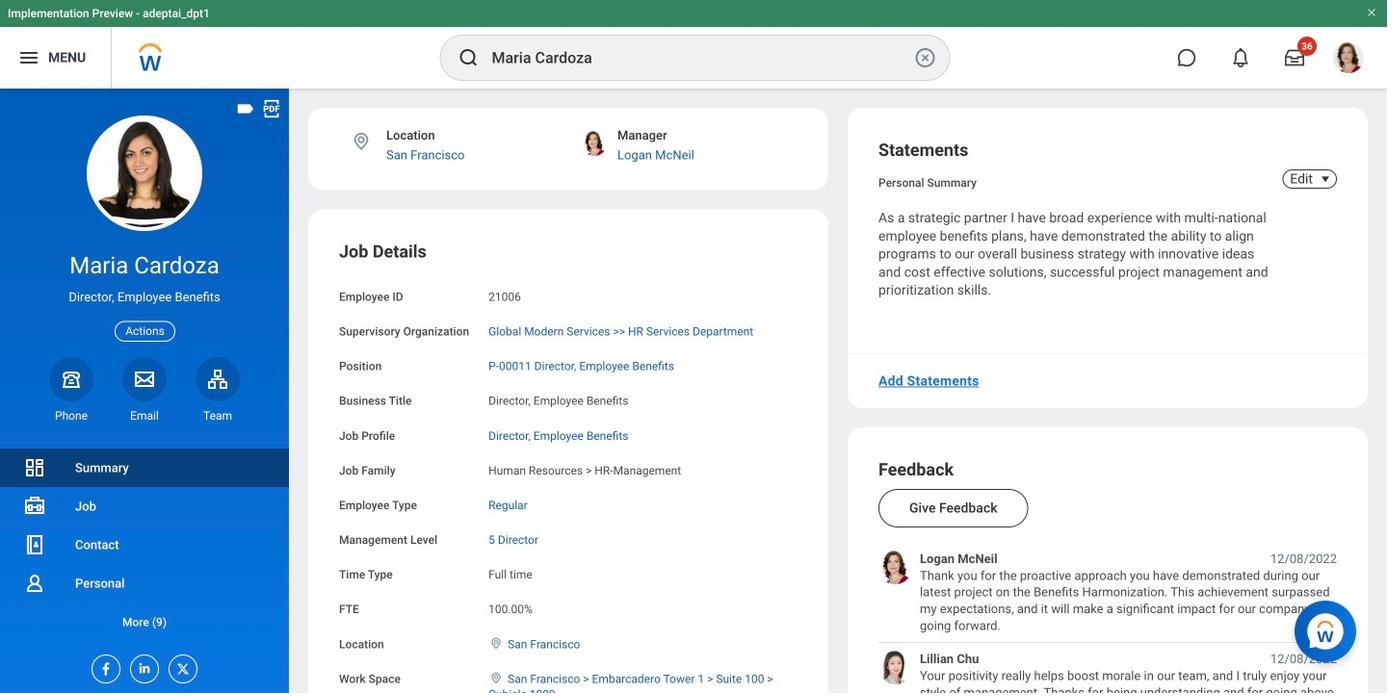 Task type: describe. For each thing, give the bounding box(es) containing it.
0 horizontal spatial list
[[0, 449, 289, 642]]

Search Workday  search field
[[492, 37, 910, 79]]

employee's photo (logan mcneil) image
[[879, 551, 912, 585]]

contact image
[[23, 534, 46, 557]]

x image
[[170, 656, 191, 677]]

tag image
[[235, 98, 256, 119]]

notifications large image
[[1231, 48, 1251, 67]]

employee's photo (lillian chu) image
[[879, 651, 912, 685]]

job image
[[23, 495, 46, 518]]

caret down image
[[1314, 172, 1337, 187]]

search image
[[457, 46, 480, 69]]

view team image
[[206, 368, 229, 391]]

phone maria cardoza element
[[49, 408, 93, 424]]

linkedin image
[[131, 656, 152, 676]]

full time element
[[489, 565, 533, 582]]

location image
[[489, 672, 504, 685]]

summary image
[[23, 457, 46, 480]]



Task type: locate. For each thing, give the bounding box(es) containing it.
team maria cardoza element
[[196, 408, 240, 424]]

banner
[[0, 0, 1388, 89]]

x circle image
[[914, 46, 937, 69]]

inbox large image
[[1285, 48, 1305, 67]]

view printable version (pdf) image
[[261, 98, 282, 119]]

mail image
[[133, 368, 156, 391]]

1 vertical spatial location image
[[489, 637, 504, 651]]

close environment banner image
[[1366, 7, 1378, 18]]

group
[[339, 240, 798, 694]]

phone image
[[58, 368, 85, 391]]

email maria cardoza element
[[122, 408, 167, 424]]

facebook image
[[93, 656, 114, 677]]

1 horizontal spatial list
[[879, 551, 1337, 694]]

location image
[[351, 131, 372, 152], [489, 637, 504, 651]]

list
[[0, 449, 289, 642], [879, 551, 1337, 694]]

personal image
[[23, 572, 46, 595]]

personal summary element
[[879, 172, 977, 190]]

justify image
[[17, 46, 40, 69]]

0 vertical spatial location image
[[351, 131, 372, 152]]

0 horizontal spatial location image
[[351, 131, 372, 152]]

profile logan mcneil image
[[1334, 42, 1364, 77]]

1 horizontal spatial location image
[[489, 637, 504, 651]]

navigation pane region
[[0, 89, 289, 694]]



Task type: vqa. For each thing, say whether or not it's contained in the screenshot.
search "image"
yes



